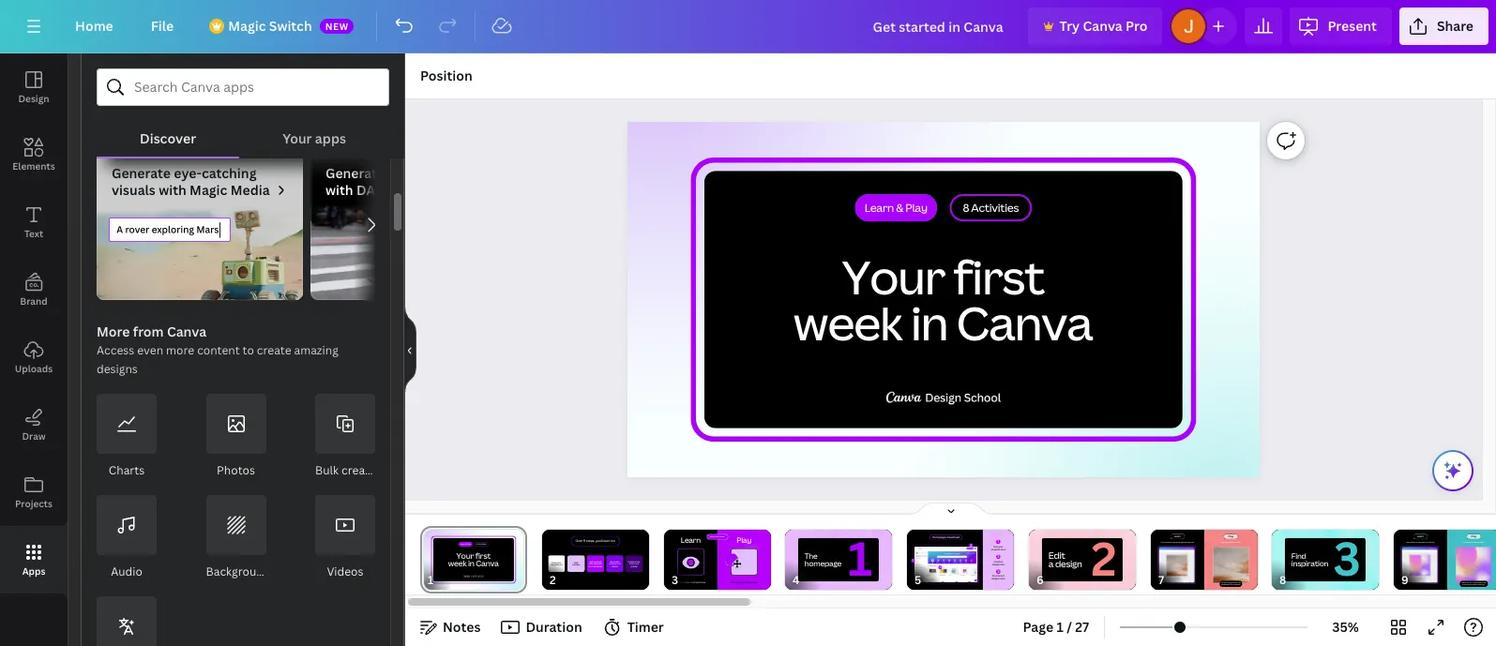 Task type: vqa. For each thing, say whether or not it's contained in the screenshot.
Single Sign-On and Security
no



Task type: locate. For each thing, give the bounding box(es) containing it.
1 generate from the left
[[112, 164, 171, 182]]

how
[[1173, 542, 1176, 544], [701, 581, 705, 584]]

images
[[442, 164, 487, 182]]

hide image
[[404, 305, 417, 395]]

try
[[1060, 17, 1080, 35], [1464, 542, 1466, 544]]

0 vertical spatial how
[[1173, 542, 1176, 544]]

apps
[[315, 130, 346, 147]]

to right content
[[243, 343, 254, 358]]

1 horizontal spatial designs
[[992, 578, 1000, 581]]

create inside the more from canva element
[[342, 463, 376, 479]]

designs inside more from canva access even more content to create amazing designs
[[97, 361, 138, 377]]

designs
[[97, 361, 138, 377], [992, 578, 1000, 581]]

find inside find inspiration 3
[[1292, 551, 1307, 562]]

magic left switch
[[228, 17, 266, 35]]

1 right homepage
[[849, 527, 873, 590]]

realistic
[[388, 164, 439, 182]]

get inspired with elements and templates
[[589, 561, 603, 568]]

1 horizontal spatial 3
[[998, 569, 1000, 575]]

1 vertical spatial create
[[342, 463, 376, 479]]

bulk
[[315, 463, 339, 479]]

edit left get
[[574, 562, 578, 565]]

0 horizontal spatial try
[[1060, 17, 1080, 35]]

2 generate from the left
[[326, 164, 385, 182]]

and right photos
[[617, 563, 620, 566]]

eye-
[[174, 164, 202, 182]]

draw button
[[0, 391, 68, 459]]

text
[[1192, 542, 1194, 544], [1236, 542, 1238, 544]]

page 1 image
[[420, 530, 527, 590]]

text button
[[0, 189, 68, 256]]

your apps button
[[240, 106, 389, 157]]

0 horizontal spatial how
[[701, 581, 705, 584]]

timer
[[628, 618, 664, 636]]

find for 3
[[1292, 551, 1307, 562]]

1 horizontal spatial generate
[[326, 164, 385, 182]]

even
[[137, 343, 163, 358]]

generate down discover
[[112, 164, 171, 182]]

0 horizontal spatial text
[[1192, 542, 1194, 544]]

new
[[325, 20, 349, 33]]

try left adding
[[1464, 542, 1466, 544]]

1 left /
[[1057, 618, 1064, 636]]

how right watch
[[1173, 542, 1176, 544]]

0 vertical spatial your
[[999, 546, 1004, 549]]

here up recent
[[1000, 564, 1005, 567]]

textbox with the sentence, 'a rover exploring mars' over an image of a rover exploring mars image
[[97, 206, 303, 300]]

click
[[1161, 542, 1165, 544]]

here down create
[[1001, 578, 1006, 581]]

graphics right editing
[[1480, 542, 1486, 544]]

a right create
[[1002, 561, 1003, 564]]

here right projects in the bottom of the page
[[1001, 549, 1006, 552]]

create
[[257, 343, 291, 358], [342, 463, 376, 479]]

projects
[[15, 497, 53, 511]]

1 horizontal spatial text
[[1236, 542, 1238, 544]]

1 vertical spatial here
[[1000, 564, 1005, 567]]

from
[[133, 323, 164, 341]]

here
[[1001, 549, 1006, 552], [1000, 564, 1005, 567], [1001, 578, 1006, 581]]

with right work
[[616, 561, 620, 563]]

0 horizontal spatial your
[[283, 130, 312, 147]]

create right bulk
[[342, 463, 376, 479]]

2
[[1092, 527, 1117, 590], [971, 543, 972, 548], [998, 554, 1000, 560]]

more from canva access even more content to create amazing designs
[[97, 323, 339, 377]]

discover button
[[97, 106, 240, 157]]

designs inside find your projects here create a design here find recent designs here
[[992, 578, 1000, 581]]

1 horizontal spatial edit
[[1049, 550, 1065, 562]]

and inside collaborate, share and publish
[[635, 563, 639, 566]]

position button
[[413, 61, 480, 91]]

position
[[420, 67, 473, 84]]

a inside find your projects here create a design here find recent designs here
[[1002, 561, 1003, 564]]

0 horizontal spatial designs
[[97, 361, 138, 377]]

uploads
[[15, 362, 53, 375]]

2 text from the left
[[1236, 542, 1238, 544]]

add,
[[1178, 542, 1181, 544]]

with right visuals
[[159, 181, 187, 199]]

share
[[629, 563, 635, 566]]

designs down access
[[97, 361, 138, 377]]

apps
[[22, 565, 45, 578]]

1 horizontal spatial your
[[999, 546, 1004, 549]]

explore
[[1229, 565, 1236, 567]]

0 horizontal spatial create
[[257, 343, 291, 358]]

background
[[206, 564, 271, 580]]

2 graphics from the left
[[1480, 542, 1486, 544]]

0 vertical spatial create
[[257, 343, 291, 358]]

around
[[555, 564, 562, 567]]

edit right find your projects here create a design here find recent designs here
[[1049, 550, 1065, 562]]

it
[[749, 581, 750, 584]]

share
[[1438, 17, 1474, 35]]

text right the
[[1236, 542, 1238, 544]]

editing
[[1475, 542, 1479, 544]]

0 vertical spatial try
[[1060, 17, 1080, 35]]

magic left media at the left top of the page
[[190, 181, 227, 199]]

your
[[999, 546, 1004, 549], [557, 562, 561, 565]]

design up recent
[[993, 564, 1000, 567]]

3 left find your projects here create a design here find recent designs here
[[940, 566, 942, 570]]

and down get
[[589, 565, 592, 568]]

generate realistic images with dall-e
[[326, 164, 487, 199]]

and left add
[[1416, 542, 1418, 544]]

try left pro in the right top of the page
[[1060, 17, 1080, 35]]

and right click
[[1165, 542, 1168, 544]]

0 vertical spatial your
[[283, 130, 312, 147]]

1 horizontal spatial magic
[[228, 17, 266, 35]]

generate down apps at top left
[[326, 164, 385, 182]]

designs down create
[[992, 578, 1000, 581]]

3 right the inspiration
[[1334, 527, 1362, 590]]

brand
[[20, 295, 48, 308]]

1 vertical spatial your
[[557, 562, 561, 565]]

more
[[166, 343, 194, 358]]

create left amazing
[[257, 343, 291, 358]]

find
[[994, 546, 998, 549], [1292, 551, 1307, 562], [552, 562, 556, 565], [993, 575, 997, 578]]

a
[[1430, 542, 1431, 544], [1049, 559, 1054, 571], [1002, 561, 1003, 564], [572, 564, 574, 567], [683, 581, 684, 584]]

and right share
[[635, 563, 639, 566]]

your right way
[[557, 562, 561, 565]]

your for your apps
[[283, 130, 312, 147]]

a right add
[[1430, 542, 1431, 544]]

a right around
[[572, 564, 574, 567]]

1
[[849, 527, 873, 590], [998, 540, 999, 545], [913, 559, 914, 564], [1057, 618, 1064, 636]]

home
[[75, 17, 113, 35]]

1 vertical spatial magic
[[190, 181, 227, 199]]

try canva pro
[[1060, 17, 1148, 35]]

duration button
[[496, 613, 590, 643]]

find
[[1413, 542, 1415, 544]]

1 graphics from the left
[[1422, 542, 1428, 544]]

with left elements
[[589, 563, 593, 566]]

and right adding
[[1472, 542, 1474, 544]]

and left make
[[738, 581, 742, 584]]

the
[[805, 551, 818, 562]]

watch
[[676, 581, 683, 584]]

design right around
[[574, 564, 580, 567]]

your up create
[[999, 546, 1004, 549]]

1 vertical spatial your
[[842, 245, 945, 308]]

pro
[[1126, 17, 1148, 35]]

add
[[1419, 542, 1421, 544]]

an ai-generated picture of a brown teddy bear riding a skateboard on a pedestrian crossing. image
[[311, 206, 517, 300]]

canva for more from canva access even more content to create amazing designs
[[167, 323, 207, 341]]

generate inside the generate realistic images with dall-e
[[326, 164, 385, 182]]

Search Canva apps search field
[[134, 69, 352, 105]]

elements button
[[0, 121, 68, 189]]

notes button
[[413, 613, 488, 643]]

generate inside generate eye-catching visuals with magic media
[[112, 164, 171, 182]]

3 up recent
[[998, 569, 1000, 575]]

1 vertical spatial try
[[1464, 542, 1466, 544]]

page 1 / 27
[[1023, 618, 1090, 636]]

1 horizontal spatial your
[[842, 245, 945, 308]]

your inside button
[[283, 130, 312, 147]]

0 vertical spatial designs
[[97, 361, 138, 377]]

0 horizontal spatial generate
[[112, 164, 171, 182]]

27
[[1076, 618, 1090, 636]]

0 horizontal spatial edit a design
[[572, 562, 580, 567]]

2 horizontal spatial 2
[[1092, 527, 1117, 590]]

graphics right add
[[1422, 542, 1428, 544]]

0 horizontal spatial graphics
[[1422, 542, 1428, 544]]

draw
[[22, 430, 46, 443]]

try inside button
[[1060, 17, 1080, 35]]

1 horizontal spatial graphics
[[1480, 542, 1486, 544]]

it's time to explore
[[1226, 563, 1236, 567]]

and inside get inspired with elements and templates
[[589, 565, 592, 568]]

your for your first
[[842, 245, 945, 308]]

projects
[[992, 549, 1001, 552]]

resize
[[1187, 542, 1191, 544]]

how right "learn"
[[701, 581, 705, 584]]

0 vertical spatial magic
[[228, 17, 266, 35]]

videos
[[612, 565, 618, 568]]

edit a design left get
[[572, 562, 580, 567]]

text right resize at the right of the page
[[1192, 542, 1194, 544]]

learn
[[695, 581, 701, 584]]

generate
[[112, 164, 171, 182], [326, 164, 385, 182]]

with left dall-
[[326, 181, 353, 199]]

edit
[[1181, 542, 1184, 544]]

week
[[794, 291, 903, 354]]

design up /
[[1056, 559, 1082, 571]]

access
[[97, 343, 134, 358]]

Page title text field
[[442, 572, 449, 590]]

your first
[[842, 245, 1045, 308]]

find inside find your way around
[[552, 562, 556, 565]]

your inside find your way around
[[557, 562, 561, 565]]

dall-
[[357, 181, 394, 199]]

to left add,
[[1176, 542, 1177, 544]]

happen
[[751, 581, 759, 584]]

2 up create
[[998, 554, 1000, 560]]

1 horizontal spatial create
[[342, 463, 376, 479]]

0 horizontal spatial magic
[[190, 181, 227, 199]]

a left video on the bottom left of the page
[[683, 581, 684, 584]]

photos
[[217, 463, 255, 479]]

0 horizontal spatial edit
[[574, 562, 578, 565]]

catching
[[202, 164, 257, 182]]

edit a design right find your projects here create a design here find recent designs here
[[1049, 550, 1082, 571]]

2 left click
[[1092, 527, 1117, 590]]

and right edit on the right bottom of the page
[[1184, 542, 1187, 544]]

to down it's
[[1226, 565, 1228, 567]]

create inside more from canva access even more content to create amazing designs
[[257, 343, 291, 358]]

0 horizontal spatial your
[[557, 562, 561, 565]]

1 horizontal spatial edit a design
[[1049, 550, 1082, 571]]

file button
[[136, 8, 189, 45]]

canva for week in canva
[[957, 291, 1093, 354]]

1 horizontal spatial how
[[1173, 542, 1176, 544]]

canva inside more from canva access even more content to create amazing designs
[[167, 323, 207, 341]]

your inside find your projects here create a design here find recent designs here
[[999, 546, 1004, 549]]

how
[[1407, 542, 1410, 544]]

with inside work with photos and videos
[[616, 561, 620, 563]]

2 left find your projects here create a design here find recent designs here
[[971, 543, 972, 548]]

magic switch
[[228, 17, 312, 35]]

1 vertical spatial designs
[[992, 578, 1000, 581]]

1 vertical spatial how
[[701, 581, 705, 584]]

the
[[1233, 542, 1235, 544]]



Task type: describe. For each thing, give the bounding box(es) containing it.
share button
[[1400, 8, 1489, 45]]

discover
[[140, 130, 196, 147]]

watch a video and learn how interact and make it happen
[[676, 581, 759, 584]]

35%
[[1333, 618, 1360, 636]]

watch
[[1168, 542, 1172, 544]]

adding
[[1466, 542, 1471, 544]]

work
[[610, 561, 615, 563]]

1 horizontal spatial try
[[1464, 542, 1466, 544]]

more
[[97, 323, 130, 341]]

text
[[24, 227, 43, 240]]

box
[[1239, 542, 1241, 544]]

a right find your projects here create a design here find recent designs here
[[1049, 559, 1054, 571]]

collaborate,
[[628, 561, 640, 563]]

and inside work with photos and videos
[[617, 563, 620, 566]]

0 horizontal spatial 2
[[971, 543, 972, 548]]

videos
[[327, 564, 364, 580]]

way
[[551, 564, 555, 567]]

home link
[[60, 8, 128, 45]]

to right add
[[1428, 542, 1429, 544]]

with inside the generate realistic images with dall-e
[[326, 181, 353, 199]]

generate for with
[[326, 164, 385, 182]]

to inside more from canva access even more content to create amazing designs
[[243, 343, 254, 358]]

with inside generate eye-catching visuals with magic media
[[159, 181, 187, 199]]

apps button
[[0, 526, 68, 594]]

in
[[911, 291, 948, 354]]

1 horizontal spatial 2
[[998, 554, 1000, 560]]

find for way
[[552, 562, 556, 565]]

design inside find your projects here create a design here find recent designs here
[[993, 564, 1000, 567]]

uploads button
[[0, 324, 68, 391]]

designs for more
[[97, 361, 138, 377]]

Design title text field
[[858, 8, 1021, 45]]

video
[[685, 581, 691, 584]]

photos
[[609, 563, 616, 566]]

canva assistant image
[[1442, 460, 1465, 482]]

to left find
[[1411, 542, 1412, 544]]

0 vertical spatial here
[[1001, 549, 1006, 552]]

audio
[[111, 564, 143, 580]]

design button
[[0, 53, 68, 121]]

the homepage 1
[[805, 527, 873, 590]]

file
[[151, 17, 174, 35]]

generate for visuals
[[112, 164, 171, 182]]

1 text from the left
[[1192, 542, 1194, 544]]

projects button
[[0, 459, 68, 526]]

find for projects
[[994, 546, 998, 549]]

and left "learn"
[[691, 581, 695, 584]]

how to find and add graphics to a design try adding and editing graphics
[[1407, 542, 1486, 544]]

magic inside main menu bar
[[228, 17, 266, 35]]

time
[[1232, 563, 1235, 565]]

create
[[994, 561, 1002, 564]]

recent
[[998, 575, 1005, 578]]

inspiration
[[1292, 559, 1329, 569]]

switch
[[269, 17, 312, 35]]

2 vertical spatial here
[[1001, 578, 1006, 581]]

page 1 / 27 button
[[1016, 613, 1097, 643]]

inspired
[[594, 561, 601, 563]]

canva inside button
[[1083, 17, 1123, 35]]

your for here
[[999, 546, 1004, 549]]

elements
[[12, 160, 55, 173]]

to inside it's time to explore
[[1226, 565, 1228, 567]]

more from canva element
[[97, 394, 376, 647]]

1 inside button
[[1057, 618, 1064, 636]]

side panel tab list
[[0, 53, 68, 594]]

design right add
[[1431, 542, 1435, 544]]

page
[[1023, 618, 1054, 636]]

present
[[1328, 17, 1378, 35]]

templates
[[593, 565, 603, 568]]

learn
[[681, 536, 701, 546]]

content
[[197, 343, 240, 358]]

try canva pro button
[[1028, 8, 1163, 45]]

week in canva
[[794, 291, 1093, 354]]

/
[[1067, 618, 1073, 636]]

0 horizontal spatial 3
[[940, 566, 942, 570]]

hide pages image
[[906, 502, 996, 517]]

experiment
[[1221, 542, 1229, 544]]

find your projects here create a design here find recent designs here
[[992, 546, 1006, 581]]

your apps
[[283, 130, 346, 147]]

visuals
[[112, 181, 156, 199]]

make
[[743, 581, 748, 584]]

notes
[[443, 618, 481, 636]]

1 down hide pages image on the right of page
[[913, 559, 914, 564]]

35% button
[[1316, 613, 1377, 643]]

get
[[590, 561, 593, 563]]

work with photos and videos
[[609, 561, 620, 568]]

designs for find
[[992, 578, 1000, 581]]

present button
[[1291, 8, 1393, 45]]

find your way around
[[551, 562, 562, 567]]

main menu bar
[[0, 0, 1497, 53]]

design
[[18, 92, 49, 105]]

your for around
[[557, 562, 561, 565]]

publish
[[631, 565, 638, 568]]

collaborate, share and publish
[[628, 561, 640, 568]]

click and watch how to add, edit and resize text experiment with the text box
[[1161, 542, 1241, 544]]

with inside get inspired with elements and templates
[[589, 563, 593, 566]]

brand button
[[0, 256, 68, 324]]

1 up projects in the bottom of the page
[[998, 540, 999, 545]]

play
[[737, 536, 751, 546]]

magic inside generate eye-catching visuals with magic media
[[190, 181, 227, 199]]

with left the
[[1230, 542, 1233, 544]]

2 horizontal spatial 3
[[1334, 527, 1362, 590]]



